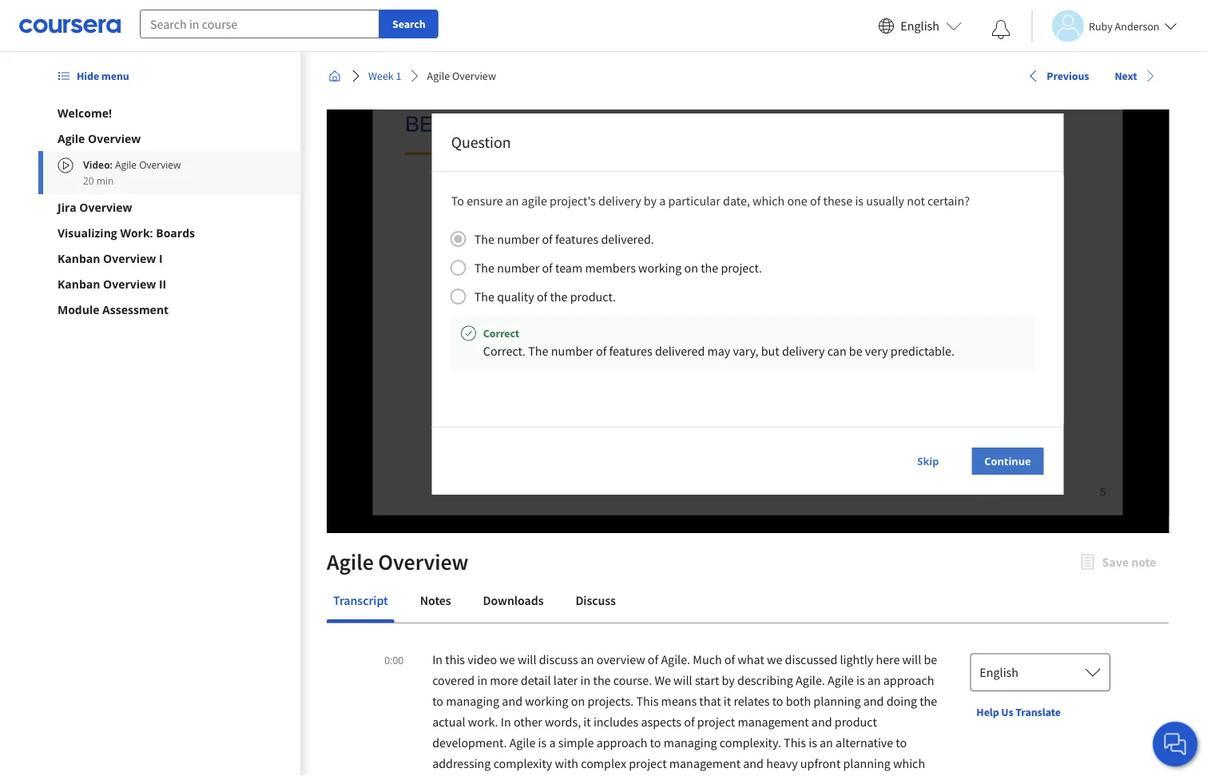 Task type: vqa. For each thing, say whether or not it's contained in the screenshot.
Easier on the left of page
no



Task type: describe. For each thing, give the bounding box(es) containing it.
be inside correct correct. the number of features delivered may vary, but delivery can be very predictable.
[[849, 343, 863, 359]]

usually
[[866, 193, 905, 209]]

relates
[[734, 693, 770, 709]]

correct correct. the number of features delivered may vary, but delivery can be very predictable.
[[483, 326, 955, 359]]

covered
[[432, 672, 475, 688]]

project inside this is an alternative to addressing complexity with complex project management and
[[629, 755, 667, 771]]

0:00
[[384, 653, 403, 667]]

welcome!
[[58, 105, 112, 120]]

help us translate
[[977, 705, 1061, 719]]

english button
[[970, 653, 1111, 691]]

agile is an approach to managing and working on projects. button
[[432, 672, 935, 709]]

approach inside agile is an approach to managing and working on projects.
[[884, 672, 935, 688]]

module assessment
[[58, 302, 169, 317]]

of down agile
[[542, 231, 553, 247]]

20
[[83, 174, 94, 187]]

and inside this is an alternative to addressing complexity with complex project management and
[[743, 755, 764, 771]]

ruby
[[1090, 19, 1113, 33]]

very
[[865, 343, 888, 359]]

projects.
[[587, 693, 634, 709]]

team
[[555, 260, 583, 276]]

heavy
[[766, 755, 798, 771]]

in this video we will discuss an overview of agile. button
[[432, 651, 693, 667]]

means
[[661, 693, 697, 709]]

0 horizontal spatial will
[[518, 651, 536, 667]]

on inside agile is an approach to managing and working on projects.
[[571, 693, 585, 709]]

kanban overview ii button
[[58, 276, 282, 292]]

overview for the agile overview link
[[452, 69, 496, 83]]

agile overview for agile overview 'dropdown button'
[[58, 131, 141, 146]]

week 1 link
[[362, 62, 408, 90]]

hide
[[77, 69, 99, 83]]

2 in from the left
[[580, 672, 591, 688]]

this for is
[[784, 735, 806, 751]]

the for the quality of the product.
[[474, 289, 494, 305]]

ensure
[[467, 193, 503, 209]]

search
[[392, 17, 426, 31]]

1 in from the left
[[477, 672, 487, 688]]

agile up the complexity on the left of the page
[[509, 735, 535, 751]]

it for relates
[[724, 693, 731, 709]]

overview for jira overview dropdown button
[[79, 199, 132, 215]]

this for means
[[636, 693, 659, 709]]

but
[[761, 343, 780, 359]]

notes
[[420, 592, 451, 608]]

jira overview button
[[58, 199, 282, 215]]

development.
[[432, 735, 507, 751]]

agile
[[521, 193, 547, 209]]

on inside group
[[684, 260, 698, 276]]

not
[[907, 193, 925, 209]]

help
[[977, 705, 999, 719]]

overview up notes button
[[378, 548, 468, 576]]

kanban overview i button
[[58, 250, 282, 266]]

0 horizontal spatial features
[[555, 231, 598, 247]]

discuss button
[[569, 581, 622, 620]]

project's
[[550, 193, 596, 209]]

management inside in other words, it includes aspects of project management and product development.
[[738, 714, 809, 730]]

2 we from the left
[[767, 651, 782, 667]]

and inside in other words, it includes aspects of project management and product development.
[[812, 714, 832, 730]]

next
[[1115, 69, 1138, 83]]

english inside button
[[901, 18, 940, 34]]

planning inside this means that it relates to both planning and doing the actual work.
[[814, 693, 861, 709]]

week
[[368, 69, 394, 83]]

an for agile is an approach to managing and working on projects.
[[868, 672, 881, 688]]

agile is a simple approach to managing complexity. button
[[509, 735, 784, 751]]

0 horizontal spatial approach
[[596, 735, 647, 751]]

7 minutes 48 seconds element
[[402, 508, 425, 524]]

number for team
[[497, 260, 539, 276]]

welcome! button
[[58, 105, 282, 121]]

can
[[828, 343, 847, 359]]

management inside this is an alternative to addressing complexity with complex project management and
[[669, 755, 741, 771]]

planning inside heavy upfront planning which
[[843, 755, 891, 771]]

the number of team members working on the project.
[[474, 260, 762, 276]]

20:54
[[442, 508, 470, 524]]

to inside this is an alternative to addressing complexity with complex project management and
[[896, 735, 907, 751]]

by inside the in this video we will discuss an overview of agile. much of what we discussed lightly here will be covered in more detail later in the course. we will start by describing agile.
[[722, 672, 735, 688]]

an inside the in this video we will discuss an overview of agile. much of what we discussed lightly here will be covered in more detail later in the course. we will start by describing agile.
[[581, 651, 594, 667]]

project inside in other words, it includes aspects of project management and product development.
[[697, 714, 735, 730]]

these
[[823, 193, 853, 209]]

working inside group
[[638, 260, 682, 276]]

upfront
[[800, 755, 841, 771]]

20 minutes 54 seconds element
[[442, 508, 470, 524]]

this is an alternative to addressing complexity with complex project management and
[[432, 735, 907, 771]]

certain?
[[928, 193, 970, 209]]

agile overview for the agile overview link
[[427, 69, 496, 83]]

english button
[[872, 0, 969, 52]]

previous
[[1047, 69, 1089, 83]]

1 we from the left
[[499, 651, 515, 667]]

assessment
[[102, 302, 169, 317]]

words,
[[545, 714, 581, 730]]

visualizing work: boards
[[58, 225, 195, 240]]

coursera image
[[19, 13, 121, 39]]

heavy upfront planning which
[[432, 755, 925, 776]]

video:
[[83, 158, 113, 171]]

agile right 1
[[427, 69, 450, 83]]

and inside this means that it relates to both planning and doing the actual work.
[[864, 693, 884, 709]]

the number of features delivered.
[[474, 231, 654, 247]]

module assessment button
[[58, 301, 282, 317]]

one
[[787, 193, 808, 209]]

of inside in other words, it includes aspects of project management and product development.
[[684, 714, 695, 730]]

that
[[699, 693, 721, 709]]

is for agile is an approach to managing and working on projects.
[[856, 672, 865, 688]]

correct
[[483, 326, 519, 341]]

much of what we discussed lightly here will be button
[[693, 651, 937, 667]]

discussed
[[785, 651, 838, 667]]

help us translate button
[[970, 698, 1067, 727]]

agile is an approach to managing and working on projects.
[[432, 672, 935, 709]]

both
[[786, 693, 811, 709]]

this means that it relates to both planning and doing the actual work.
[[432, 693, 937, 730]]

of up we
[[648, 651, 658, 667]]

detail
[[521, 672, 551, 688]]

we
[[655, 672, 671, 688]]

an for to ensure an agile project's delivery by a particular date, which one of these is usually not certain?
[[505, 193, 519, 209]]

complexity
[[493, 755, 552, 771]]

menu
[[101, 69, 129, 83]]

kanban overview i
[[58, 251, 163, 266]]

discuss
[[539, 651, 578, 667]]

simple
[[558, 735, 594, 751]]

video: agile overview 20 min
[[83, 158, 181, 187]]

the for the number of features delivered.
[[474, 231, 494, 247]]

jira overview
[[58, 199, 132, 215]]

continue
[[985, 454, 1031, 468]]

/
[[431, 508, 435, 524]]

related lecture content tabs tab list
[[327, 581, 1169, 623]]

particular
[[668, 193, 721, 209]]

is for this is an alternative to addressing complexity with complex project management and
[[809, 735, 817, 751]]

the quality of the product.
[[474, 289, 616, 305]]

downloads
[[483, 592, 544, 608]]

jira
[[58, 199, 77, 215]]

includes
[[593, 714, 638, 730]]

1 horizontal spatial managing
[[664, 735, 717, 751]]

in for other
[[501, 714, 511, 730]]

in for this
[[432, 651, 443, 667]]

doing
[[887, 693, 917, 709]]

continue button
[[971, 447, 1045, 476]]

Search in course text field
[[140, 10, 380, 38]]

the left project.
[[701, 260, 718, 276]]

this means that it relates to both planning and doing the actual work. button
[[432, 693, 937, 730]]

show notifications image
[[992, 20, 1011, 39]]

more
[[490, 672, 518, 688]]

aspects
[[641, 714, 682, 730]]



Task type: locate. For each thing, give the bounding box(es) containing it.
number for features
[[497, 231, 539, 247]]

planning up 'product'
[[814, 693, 861, 709]]

approach
[[884, 672, 935, 688], [596, 735, 647, 751]]

skip
[[918, 454, 939, 468]]

the
[[474, 231, 494, 247], [474, 260, 494, 276], [474, 289, 494, 305], [528, 343, 548, 359]]

group
[[449, 226, 1036, 370]]

kanban for kanban overview ii
[[58, 276, 100, 291]]

features up the team
[[555, 231, 598, 247]]

0 vertical spatial project
[[697, 714, 735, 730]]

0 vertical spatial number
[[497, 231, 539, 247]]

1 vertical spatial agile overview
[[58, 131, 141, 146]]

0 vertical spatial in
[[432, 651, 443, 667]]

an
[[505, 193, 519, 209], [581, 651, 594, 667], [868, 672, 881, 688], [820, 735, 833, 751]]

translate
[[1016, 705, 1061, 719]]

in inside in other words, it includes aspects of project management and product development.
[[501, 714, 511, 730]]

the inside this means that it relates to both planning and doing the actual work.
[[920, 693, 937, 709]]

0 horizontal spatial english
[[901, 18, 940, 34]]

the down the team
[[550, 289, 568, 305]]

the right doing
[[920, 693, 937, 709]]

1 horizontal spatial english
[[980, 664, 1019, 680]]

boards
[[156, 225, 195, 240]]

0 vertical spatial this
[[636, 693, 659, 709]]

2 kanban from the top
[[58, 276, 100, 291]]

which left one
[[753, 193, 785, 209]]

1 horizontal spatial features
[[609, 343, 652, 359]]

1 horizontal spatial it
[[724, 693, 731, 709]]

0 horizontal spatial it
[[583, 714, 591, 730]]

describing
[[737, 672, 793, 688]]

on left project.
[[684, 260, 698, 276]]

working down covered in more detail later in the course. button
[[525, 693, 568, 709]]

a inside video player region
[[659, 193, 666, 209]]

this up the 'aspects'
[[636, 693, 659, 709]]

0 vertical spatial which
[[753, 193, 785, 209]]

agile is a simple approach to managing complexity.
[[509, 735, 784, 751]]

will right we
[[674, 672, 692, 688]]

visualizing
[[58, 225, 117, 240]]

0 vertical spatial be
[[849, 343, 863, 359]]

of down means
[[684, 714, 695, 730]]

an down the here
[[868, 672, 881, 688]]

features inside correct correct. the number of features delivered may vary, but delivery can be very predictable.
[[609, 343, 652, 359]]

1 vertical spatial which
[[893, 755, 925, 771]]

0 vertical spatial a
[[659, 193, 666, 209]]

1
[[396, 69, 401, 83]]

agile down lightly
[[828, 672, 854, 688]]

is up "upfront"
[[809, 735, 817, 751]]

0 vertical spatial kanban
[[58, 251, 100, 266]]

notes button
[[413, 581, 457, 620]]

0 horizontal spatial in
[[477, 672, 487, 688]]

it
[[724, 693, 731, 709], [583, 714, 591, 730]]

0 horizontal spatial by
[[644, 193, 657, 209]]

overview for agile overview 'dropdown button'
[[88, 131, 141, 146]]

working inside agile is an approach to managing and working on projects.
[[525, 693, 568, 709]]

of left the team
[[542, 260, 553, 276]]

and
[[502, 693, 522, 709], [864, 693, 884, 709], [812, 714, 832, 730], [743, 755, 764, 771]]

agile overview button
[[58, 130, 282, 146]]

7:48 / 20:54
[[402, 508, 470, 524]]

approach up doing
[[884, 672, 935, 688]]

is down other at the bottom of page
[[538, 735, 547, 751]]

0 vertical spatial managing
[[446, 693, 499, 709]]

is for agile is a simple approach to managing complexity.
[[538, 735, 547, 751]]

management down the relates
[[738, 714, 809, 730]]

an up "upfront"
[[820, 735, 833, 751]]

complexity.
[[720, 735, 781, 751]]

of left what
[[724, 651, 735, 667]]

0 horizontal spatial this
[[636, 693, 659, 709]]

1 horizontal spatial in
[[580, 672, 591, 688]]

agile right video:
[[115, 158, 137, 171]]

an inside this is an alternative to addressing complexity with complex project management and
[[820, 735, 833, 751]]

a left particular
[[659, 193, 666, 209]]

management down the complexity. on the bottom
[[669, 755, 741, 771]]

number down product.
[[551, 343, 593, 359]]

number inside correct correct. the number of features delivered may vary, but delivery can be very predictable.
[[551, 343, 593, 359]]

2 horizontal spatial will
[[903, 651, 921, 667]]

1 vertical spatial english
[[980, 664, 1019, 680]]

managing inside agile is an approach to managing and working on projects.
[[446, 693, 499, 709]]

home image
[[328, 70, 341, 82]]

it for includes
[[583, 714, 591, 730]]

1 vertical spatial by
[[722, 672, 735, 688]]

is inside agile is an approach to managing and working on projects.
[[856, 672, 865, 688]]

0 vertical spatial planning
[[814, 693, 861, 709]]

this inside this means that it relates to both planning and doing the actual work.
[[636, 693, 659, 709]]

to
[[451, 193, 464, 209]]

what
[[738, 651, 764, 667]]

covered in more detail later in the course. button
[[432, 672, 655, 688]]

product
[[835, 714, 877, 730]]

1 horizontal spatial approach
[[884, 672, 935, 688]]

1 horizontal spatial by
[[722, 672, 735, 688]]

agile overview right 1
[[427, 69, 496, 83]]

1 horizontal spatial which
[[893, 755, 925, 771]]

kanban overview ii
[[58, 276, 166, 291]]

it inside in other words, it includes aspects of project management and product development.
[[583, 714, 591, 730]]

overview inside 'dropdown button'
[[88, 131, 141, 146]]

agile up transcript button
[[327, 548, 374, 576]]

1 vertical spatial on
[[571, 693, 585, 709]]

an left agile
[[505, 193, 519, 209]]

is inside this is an alternative to addressing complexity with complex project management and
[[809, 735, 817, 751]]

0 horizontal spatial agile.
[[661, 651, 690, 667]]

management
[[738, 714, 809, 730], [669, 755, 741, 771]]

an inside video player region
[[505, 193, 519, 209]]

1 vertical spatial in
[[501, 714, 511, 730]]

to ensure an agile project's delivery by a particular date, which one of these is usually not certain?
[[451, 193, 970, 209]]

1 horizontal spatial a
[[659, 193, 666, 209]]

we up describing
[[767, 651, 782, 667]]

1 horizontal spatial on
[[684, 260, 698, 276]]

a down the words,
[[549, 735, 556, 751]]

1 kanban from the top
[[58, 251, 100, 266]]

will up detail
[[518, 651, 536, 667]]

0 vertical spatial management
[[738, 714, 809, 730]]

work.
[[468, 714, 498, 730]]

0 horizontal spatial in
[[432, 651, 443, 667]]

in other words, it includes aspects of project management and product development. button
[[432, 714, 877, 751]]

with
[[555, 755, 578, 771]]

members
[[585, 260, 636, 276]]

it inside this means that it relates to both planning and doing the actual work.
[[724, 693, 731, 709]]

anderson
[[1116, 19, 1160, 33]]

min
[[97, 174, 114, 187]]

week 1
[[368, 69, 401, 83]]

in left this
[[432, 651, 443, 667]]

we
[[499, 651, 515, 667], [767, 651, 782, 667]]

much
[[693, 651, 722, 667]]

delivered.
[[601, 231, 654, 247]]

1 horizontal spatial will
[[674, 672, 692, 688]]

0 vertical spatial agile.
[[661, 651, 690, 667]]

agile inside 'dropdown button'
[[58, 131, 85, 146]]

0 horizontal spatial a
[[549, 735, 556, 751]]

0 horizontal spatial which
[[753, 193, 785, 209]]

kanban up module
[[58, 276, 100, 291]]

mute image
[[364, 508, 385, 524]]

start
[[695, 672, 719, 688]]

group containing the number of features delivered.
[[449, 226, 1036, 370]]

overview up question
[[452, 69, 496, 83]]

1 vertical spatial be
[[924, 651, 937, 667]]

will right the here
[[903, 651, 921, 667]]

approach down includes
[[596, 735, 647, 751]]

ruby anderson
[[1090, 19, 1160, 33]]

be right the here
[[924, 651, 937, 667]]

be inside the in this video we will discuss an overview of agile. much of what we discussed lightly here will be covered in more detail later in the course. we will start by describing agile.
[[924, 651, 937, 667]]

2 vertical spatial agile overview
[[327, 548, 468, 576]]

0 vertical spatial approach
[[884, 672, 935, 688]]

and down the complexity. on the bottom
[[743, 755, 764, 771]]

other
[[514, 714, 542, 730]]

project down agile is a simple approach to managing complexity. button
[[629, 755, 667, 771]]

next button
[[1109, 61, 1163, 90]]

we up more
[[499, 651, 515, 667]]

kanban down visualizing
[[58, 251, 100, 266]]

1 vertical spatial managing
[[664, 735, 717, 751]]

to inside this means that it relates to both planning and doing the actual work.
[[772, 693, 783, 709]]

i
[[159, 251, 163, 266]]

delivery inside correct correct. the number of features delivered may vary, but delivery can be very predictable.
[[782, 343, 825, 359]]

0 vertical spatial working
[[638, 260, 682, 276]]

on down later
[[571, 693, 585, 709]]

agile overview inside 'dropdown button'
[[58, 131, 141, 146]]

video
[[467, 651, 497, 667]]

features left "delivered"
[[609, 343, 652, 359]]

delivery
[[598, 193, 641, 209], [782, 343, 825, 359]]

by left particular
[[644, 193, 657, 209]]

agile.
[[661, 651, 690, 667], [796, 672, 825, 688]]

previous button
[[1021, 61, 1096, 90]]

is right these
[[855, 193, 864, 209]]

of inside correct correct. the number of features delivered may vary, but delivery can be very predictable.
[[596, 343, 607, 359]]

module
[[58, 302, 100, 317]]

1 vertical spatial planning
[[843, 755, 891, 771]]

overview down min
[[79, 199, 132, 215]]

in down the video
[[477, 672, 487, 688]]

date,
[[723, 193, 750, 209]]

and left 'product'
[[812, 714, 832, 730]]

agile inside agile is an approach to managing and working on projects.
[[828, 672, 854, 688]]

1 vertical spatial management
[[669, 755, 741, 771]]

actual
[[432, 714, 465, 730]]

managing up work.
[[446, 693, 499, 709]]

1 horizontal spatial project
[[697, 714, 735, 730]]

this
[[445, 651, 465, 667]]

agile down welcome!
[[58, 131, 85, 146]]

0 horizontal spatial managing
[[446, 693, 499, 709]]

project down that
[[697, 714, 735, 730]]

0 vertical spatial features
[[555, 231, 598, 247]]

and up 'product'
[[864, 693, 884, 709]]

0 vertical spatial agile overview
[[427, 69, 496, 83]]

2 vertical spatial number
[[551, 343, 593, 359]]

1 vertical spatial kanban
[[58, 276, 100, 291]]

to inside agile is an approach to managing and working on projects.
[[432, 693, 443, 709]]

an inside agile is an approach to managing and working on projects.
[[868, 672, 881, 688]]

1 vertical spatial features
[[609, 343, 652, 359]]

it right that
[[724, 693, 731, 709]]

1 horizontal spatial in
[[501, 714, 511, 730]]

overview for kanban overview i dropdown button
[[103, 251, 156, 266]]

1 vertical spatial approach
[[596, 735, 647, 751]]

group inside video player region
[[449, 226, 1036, 370]]

planning down alternative
[[843, 755, 891, 771]]

chat with us image
[[1163, 731, 1189, 757]]

overview up assessment
[[103, 276, 156, 291]]

overview down 'visualizing work: boards'
[[103, 251, 156, 266]]

number
[[497, 231, 539, 247], [497, 260, 539, 276], [551, 343, 593, 359]]

in
[[477, 672, 487, 688], [580, 672, 591, 688]]

delivery right but
[[782, 343, 825, 359]]

on
[[684, 260, 698, 276], [571, 693, 585, 709]]

be right can
[[849, 343, 863, 359]]

1 horizontal spatial delivery
[[782, 343, 825, 359]]

is down lightly
[[856, 672, 865, 688]]

english inside popup button
[[980, 664, 1019, 680]]

0 vertical spatial it
[[724, 693, 731, 709]]

of right one
[[810, 193, 821, 209]]

this inside this is an alternative to addressing complexity with complex project management and
[[784, 735, 806, 751]]

agile overview
[[427, 69, 496, 83], [58, 131, 141, 146], [327, 548, 468, 576]]

1 vertical spatial delivery
[[782, 343, 825, 359]]

number down agile
[[497, 231, 539, 247]]

of right quality
[[537, 289, 547, 305]]

which inside heavy upfront planning which
[[893, 755, 925, 771]]

which inside video player region
[[753, 193, 785, 209]]

and inside agile is an approach to managing and working on projects.
[[502, 693, 522, 709]]

1 vertical spatial project
[[629, 755, 667, 771]]

agile overview up video:
[[58, 131, 141, 146]]

1 horizontal spatial working
[[638, 260, 682, 276]]

1 vertical spatial agile.
[[796, 672, 825, 688]]

0 horizontal spatial delivery
[[598, 193, 641, 209]]

it up simple
[[583, 714, 591, 730]]

in left other at the bottom of page
[[501, 714, 511, 730]]

this
[[636, 693, 659, 709], [784, 735, 806, 751]]

working
[[638, 260, 682, 276], [525, 693, 568, 709]]

in right later
[[580, 672, 591, 688]]

overview for kanban overview ii dropdown button
[[103, 276, 156, 291]]

of down product.
[[596, 343, 607, 359]]

alternative
[[836, 735, 893, 751]]

is inside video player region
[[855, 193, 864, 209]]

managing up heavy upfront planning which
[[664, 735, 717, 751]]

overview up video:
[[88, 131, 141, 146]]

skip button
[[905, 447, 952, 476]]

agile. down 'discussed'
[[796, 672, 825, 688]]

agile overview down 7:48
[[327, 548, 468, 576]]

1 horizontal spatial this
[[784, 735, 806, 751]]

agile. up we
[[661, 651, 690, 667]]

the inside the in this video we will discuss an overview of agile. much of what we discussed lightly here will be covered in more detail later in the course. we will start by describing agile.
[[593, 672, 611, 688]]

features
[[555, 231, 598, 247], [609, 343, 652, 359]]

quality
[[497, 289, 534, 305]]

agile inside video: agile overview 20 min
[[115, 158, 137, 171]]

7:48
[[402, 508, 425, 524]]

0 horizontal spatial working
[[525, 693, 568, 709]]

english
[[901, 18, 940, 34], [980, 664, 1019, 680]]

this up heavy
[[784, 735, 806, 751]]

by right start
[[722, 672, 735, 688]]

0 horizontal spatial on
[[571, 693, 585, 709]]

the
[[701, 260, 718, 276], [550, 289, 568, 305], [593, 672, 611, 688], [920, 693, 937, 709]]

kanban for kanban overview i
[[58, 251, 100, 266]]

project.
[[721, 260, 762, 276]]

0 horizontal spatial we
[[499, 651, 515, 667]]

in inside the in this video we will discuss an overview of agile. much of what we discussed lightly here will be covered in more detail later in the course. we will start by describing agile.
[[432, 651, 443, 667]]

ruby anderson button
[[1032, 10, 1178, 42]]

of
[[810, 193, 821, 209], [542, 231, 553, 247], [542, 260, 553, 276], [537, 289, 547, 305], [596, 343, 607, 359], [648, 651, 658, 667], [724, 651, 735, 667], [684, 714, 695, 730]]

working down the delivered.
[[638, 260, 682, 276]]

1 vertical spatial this
[[784, 735, 806, 751]]

number up quality
[[497, 260, 539, 276]]

an for this is an alternative to addressing complexity with complex project management and
[[820, 735, 833, 751]]

heavy upfront planning which button
[[432, 755, 925, 776]]

overview down agile overview 'dropdown button'
[[139, 158, 181, 171]]

question
[[451, 132, 511, 152]]

downloads button
[[477, 581, 550, 620]]

1 horizontal spatial be
[[924, 651, 937, 667]]

video player region
[[327, 92, 1169, 533]]

which
[[753, 193, 785, 209], [893, 755, 925, 771]]

overview inside video: agile overview 20 min
[[139, 158, 181, 171]]

the for the number of team members working on the project.
[[474, 260, 494, 276]]

1 vertical spatial working
[[525, 693, 568, 709]]

1 vertical spatial a
[[549, 735, 556, 751]]

0 vertical spatial by
[[644, 193, 657, 209]]

an right discuss
[[581, 651, 594, 667]]

0 vertical spatial delivery
[[598, 193, 641, 209]]

1 horizontal spatial we
[[767, 651, 782, 667]]

us
[[1002, 705, 1014, 719]]

1 vertical spatial it
[[583, 714, 591, 730]]

1 vertical spatial number
[[497, 260, 539, 276]]

0 vertical spatial english
[[901, 18, 940, 34]]

and down more
[[502, 693, 522, 709]]

kanban
[[58, 251, 100, 266], [58, 276, 100, 291]]

0 vertical spatial on
[[684, 260, 698, 276]]

0 horizontal spatial project
[[629, 755, 667, 771]]

is
[[855, 193, 864, 209], [856, 672, 865, 688], [538, 735, 547, 751], [809, 735, 817, 751]]

the up "projects."
[[593, 672, 611, 688]]

hide menu button
[[51, 62, 136, 90]]

which down alternative
[[893, 755, 925, 771]]

1 horizontal spatial agile.
[[796, 672, 825, 688]]

by inside video player region
[[644, 193, 657, 209]]

delivery up the delivered.
[[598, 193, 641, 209]]

0 horizontal spatial be
[[849, 343, 863, 359]]

addressing
[[432, 755, 491, 771]]

transcript button
[[327, 581, 394, 620]]

the inside correct correct. the number of features delivered may vary, but delivery can be very predictable.
[[528, 343, 548, 359]]



